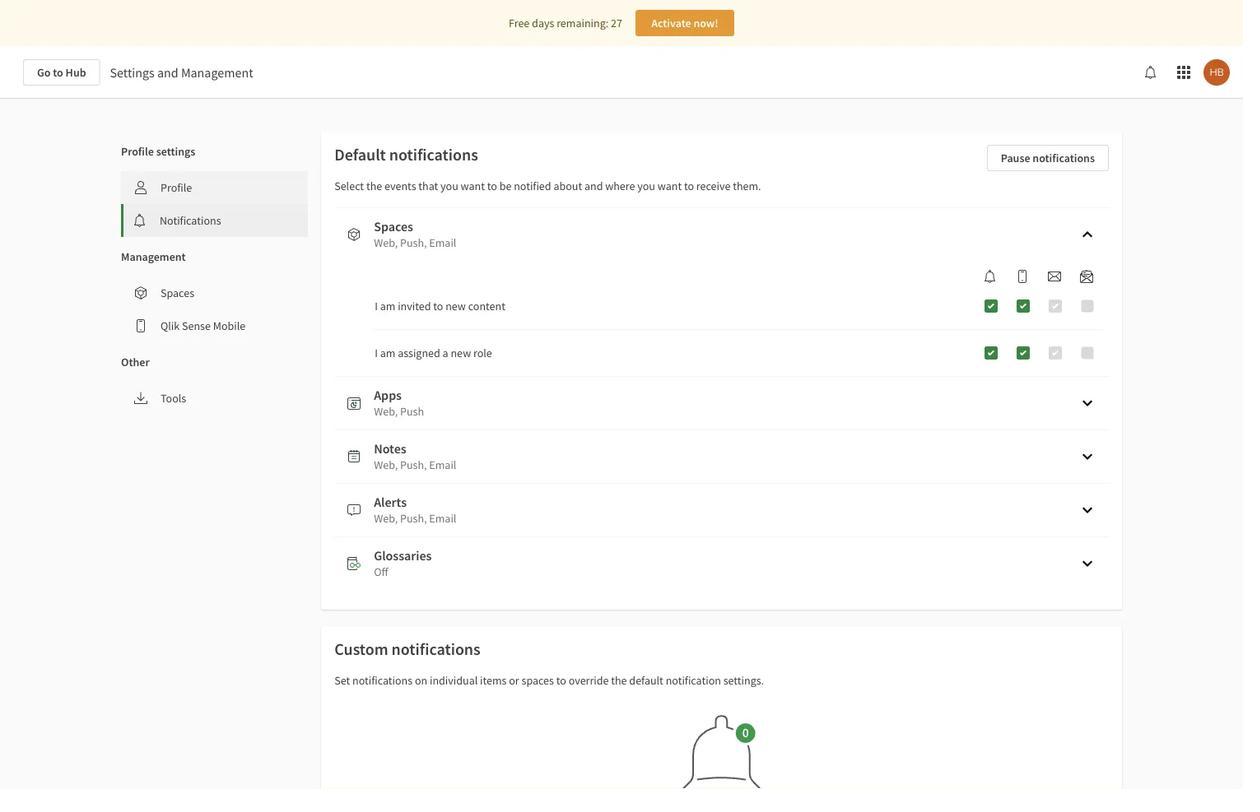 Task type: describe. For each thing, give the bounding box(es) containing it.
glossaries
[[374, 548, 432, 564]]

email for notes
[[429, 458, 457, 473]]

items
[[480, 674, 507, 689]]

set
[[335, 674, 350, 689]]

activate now!
[[652, 16, 719, 30]]

on
[[415, 674, 428, 689]]

profile for profile settings
[[121, 144, 154, 159]]

tools
[[161, 391, 186, 406]]

custom
[[335, 640, 388, 660]]

hub
[[66, 65, 86, 80]]

pause
[[1001, 151, 1031, 166]]

sense
[[182, 319, 211, 334]]

go
[[37, 65, 51, 80]]

1 vertical spatial and
[[585, 179, 603, 194]]

27
[[611, 16, 623, 30]]

am for invited
[[380, 299, 396, 314]]

them.
[[733, 179, 762, 194]]

a
[[443, 346, 449, 361]]

off
[[374, 565, 388, 580]]

notifications link
[[124, 204, 308, 237]]

events
[[385, 179, 416, 194]]

qlik sense mobile
[[161, 319, 246, 334]]

remaining:
[[557, 16, 609, 30]]

where
[[606, 179, 635, 194]]

spaces web, push, email
[[374, 218, 457, 250]]

notifications bundled in a daily email digest image
[[1081, 270, 1094, 283]]

individual
[[430, 674, 478, 689]]

activate now! link
[[636, 10, 735, 36]]

days
[[532, 16, 555, 30]]

go to hub link
[[23, 59, 100, 86]]

0 vertical spatial management
[[181, 64, 253, 81]]

about
[[554, 179, 582, 194]]

to right the spaces
[[557, 674, 567, 689]]

default notifications
[[335, 145, 478, 165]]

1 horizontal spatial the
[[611, 674, 627, 689]]

spaces
[[522, 674, 554, 689]]

settings
[[110, 64, 155, 81]]

howard brown image
[[1204, 59, 1231, 86]]

notification
[[666, 674, 721, 689]]

apps web, push
[[374, 387, 424, 419]]

notifications for custom
[[392, 640, 481, 660]]

notifications when using qlik sense in a browser image
[[984, 270, 997, 283]]

push notifications in qlik sense mobile element
[[1010, 270, 1036, 283]]

i for i am invited to new content
[[375, 299, 378, 314]]

email for spaces
[[429, 236, 457, 250]]

push
[[400, 404, 424, 419]]

pause notifications
[[1001, 151, 1095, 166]]

1 want from the left
[[461, 179, 485, 194]]

notes
[[374, 441, 407, 457]]

settings and management
[[110, 64, 253, 81]]

push, for notes
[[400, 458, 427, 473]]

notified
[[514, 179, 552, 194]]

notes web, push, email
[[374, 441, 457, 473]]

profile link
[[121, 171, 308, 204]]

pause notifications button
[[987, 145, 1109, 171]]

web, for spaces
[[374, 236, 398, 250]]

alerts web, push, email
[[374, 494, 457, 526]]

now!
[[694, 16, 719, 30]]

profile for profile
[[161, 180, 192, 195]]

custom notifications
[[335, 640, 481, 660]]

i am assigned a new role
[[375, 346, 492, 361]]

1 you from the left
[[441, 179, 459, 194]]

that
[[419, 179, 438, 194]]

default
[[630, 674, 664, 689]]

qlik
[[161, 319, 180, 334]]

activate
[[652, 16, 692, 30]]

free
[[509, 16, 530, 30]]

apps
[[374, 387, 402, 404]]

2 want from the left
[[658, 179, 682, 194]]

2 you from the left
[[638, 179, 656, 194]]



Task type: vqa. For each thing, say whether or not it's contained in the screenshot.
'Direct' for Amazon Athena (via Direct Access gateway)
no



Task type: locate. For each thing, give the bounding box(es) containing it.
1 horizontal spatial you
[[638, 179, 656, 194]]

0 horizontal spatial want
[[461, 179, 485, 194]]

profile left settings
[[121, 144, 154, 159]]

management
[[181, 64, 253, 81], [121, 250, 186, 264]]

and right settings
[[157, 64, 179, 81]]

1 am from the top
[[380, 299, 396, 314]]

web, inside 'notes web, push, email'
[[374, 458, 398, 473]]

1 vertical spatial email
[[429, 458, 457, 473]]

email for alerts
[[429, 511, 457, 526]]

mobile
[[213, 319, 246, 334]]

default
[[335, 145, 386, 165]]

notifications sent to your email element
[[1042, 270, 1068, 283]]

set notifications on individual items or spaces to override the default notification settings.
[[335, 674, 764, 689]]

notifications up on
[[392, 640, 481, 660]]

spaces
[[374, 218, 413, 235], [161, 286, 194, 301]]

notifications
[[389, 145, 478, 165], [1033, 151, 1095, 166], [392, 640, 481, 660], [353, 674, 413, 689]]

assigned
[[398, 346, 441, 361]]

free days remaining: 27
[[509, 16, 623, 30]]

2 vertical spatial push,
[[400, 511, 427, 526]]

you
[[441, 179, 459, 194], [638, 179, 656, 194]]

the left default
[[611, 674, 627, 689]]

new for role
[[451, 346, 471, 361]]

1 horizontal spatial profile
[[161, 180, 192, 195]]

1 vertical spatial spaces
[[161, 286, 194, 301]]

web, inside alerts web, push, email
[[374, 511, 398, 526]]

invited
[[398, 299, 431, 314]]

notifications up that
[[389, 145, 478, 165]]

notifications for set
[[353, 674, 413, 689]]

spaces link
[[121, 277, 308, 310]]

push, down alerts
[[400, 511, 427, 526]]

profile inside 'link'
[[161, 180, 192, 195]]

1 vertical spatial push,
[[400, 458, 427, 473]]

want
[[461, 179, 485, 194], [658, 179, 682, 194]]

1 email from the top
[[429, 236, 457, 250]]

want left receive
[[658, 179, 682, 194]]

3 push, from the top
[[400, 511, 427, 526]]

content
[[468, 299, 506, 314]]

spaces for spaces web, push, email
[[374, 218, 413, 235]]

am left invited
[[380, 299, 396, 314]]

select
[[335, 179, 364, 194]]

the
[[366, 179, 382, 194], [611, 674, 627, 689]]

web, for alerts
[[374, 511, 398, 526]]

notifications right pause on the right top
[[1033, 151, 1095, 166]]

profile settings
[[121, 144, 195, 159]]

to right go
[[53, 65, 63, 80]]

0 vertical spatial email
[[429, 236, 457, 250]]

am left assigned
[[380, 346, 396, 361]]

notifications sent to your email image
[[1049, 270, 1062, 283]]

to left be
[[487, 179, 497, 194]]

alerts
[[374, 494, 407, 511]]

new
[[446, 299, 466, 314], [451, 346, 471, 361]]

email inside alerts web, push, email
[[429, 511, 457, 526]]

0 horizontal spatial spaces
[[161, 286, 194, 301]]

email down that
[[429, 236, 457, 250]]

spaces inside spaces web, push, email
[[374, 218, 413, 235]]

web, down notes
[[374, 458, 398, 473]]

push, for alerts
[[400, 511, 427, 526]]

select the events that you want to be notified about and where you want to receive them.
[[335, 179, 762, 194]]

0 horizontal spatial and
[[157, 64, 179, 81]]

i left assigned
[[375, 346, 378, 361]]

1 web, from the top
[[374, 236, 398, 250]]

push, down notes
[[400, 458, 427, 473]]

i am invited to new content
[[375, 299, 506, 314]]

2 email from the top
[[429, 458, 457, 473]]

notifications down custom
[[353, 674, 413, 689]]

settings.
[[724, 674, 764, 689]]

2 vertical spatial email
[[429, 511, 457, 526]]

spaces for spaces
[[161, 286, 194, 301]]

0 vertical spatial and
[[157, 64, 179, 81]]

notifications bundled in a daily email digest element
[[1074, 270, 1100, 283]]

profile
[[121, 144, 154, 159], [161, 180, 192, 195]]

push notifications in qlik sense mobile image
[[1016, 270, 1030, 283]]

i for i am assigned a new role
[[375, 346, 378, 361]]

i
[[375, 299, 378, 314], [375, 346, 378, 361]]

email inside spaces web, push, email
[[429, 236, 457, 250]]

web, down alerts
[[374, 511, 398, 526]]

email inside 'notes web, push, email'
[[429, 458, 457, 473]]

1 vertical spatial management
[[121, 250, 186, 264]]

to right invited
[[433, 299, 443, 314]]

1 vertical spatial i
[[375, 346, 378, 361]]

4 web, from the top
[[374, 511, 398, 526]]

2 web, from the top
[[374, 404, 398, 419]]

0 horizontal spatial you
[[441, 179, 459, 194]]

profile up "notifications"
[[161, 180, 192, 195]]

0 vertical spatial spaces
[[374, 218, 413, 235]]

1 vertical spatial new
[[451, 346, 471, 361]]

push, inside alerts web, push, email
[[400, 511, 427, 526]]

push, for spaces
[[400, 236, 427, 250]]

you right where
[[638, 179, 656, 194]]

2 am from the top
[[380, 346, 396, 361]]

notifications
[[160, 213, 221, 228]]

settings
[[156, 144, 195, 159]]

am
[[380, 299, 396, 314], [380, 346, 396, 361]]

glossaries off
[[374, 548, 432, 580]]

notifications for default
[[389, 145, 478, 165]]

0 vertical spatial am
[[380, 299, 396, 314]]

2 push, from the top
[[400, 458, 427, 473]]

to
[[53, 65, 63, 80], [487, 179, 497, 194], [684, 179, 694, 194], [433, 299, 443, 314], [557, 674, 567, 689]]

to left receive
[[684, 179, 694, 194]]

1 push, from the top
[[400, 236, 427, 250]]

web, for notes
[[374, 458, 398, 473]]

3 web, from the top
[[374, 458, 398, 473]]

override
[[569, 674, 609, 689]]

1 vertical spatial the
[[611, 674, 627, 689]]

email up alerts web, push, email
[[429, 458, 457, 473]]

1 vertical spatial profile
[[161, 180, 192, 195]]

go to hub
[[37, 65, 86, 80]]

1 horizontal spatial spaces
[[374, 218, 413, 235]]

0 vertical spatial the
[[366, 179, 382, 194]]

1 horizontal spatial and
[[585, 179, 603, 194]]

you right that
[[441, 179, 459, 194]]

new right a
[[451, 346, 471, 361]]

other
[[121, 355, 150, 370]]

2 i from the top
[[375, 346, 378, 361]]

new left content
[[446, 299, 466, 314]]

and right the about
[[585, 179, 603, 194]]

be
[[500, 179, 512, 194]]

email
[[429, 236, 457, 250], [429, 458, 457, 473], [429, 511, 457, 526]]

1 horizontal spatial want
[[658, 179, 682, 194]]

0 vertical spatial push,
[[400, 236, 427, 250]]

web, for apps
[[374, 404, 398, 419]]

0 horizontal spatial the
[[366, 179, 382, 194]]

1 vertical spatial am
[[380, 346, 396, 361]]

3 email from the top
[[429, 511, 457, 526]]

web, inside apps web, push
[[374, 404, 398, 419]]

push, inside 'notes web, push, email'
[[400, 458, 427, 473]]

tools link
[[121, 382, 308, 415]]

role
[[474, 346, 492, 361]]

0 vertical spatial i
[[375, 299, 378, 314]]

new for content
[[446, 299, 466, 314]]

1 i from the top
[[375, 299, 378, 314]]

web, inside spaces web, push, email
[[374, 236, 398, 250]]

receive
[[697, 179, 731, 194]]

and
[[157, 64, 179, 81], [585, 179, 603, 194]]

qlik sense mobile link
[[121, 310, 308, 343]]

push, down events
[[400, 236, 427, 250]]

spaces down events
[[374, 218, 413, 235]]

push, inside spaces web, push, email
[[400, 236, 427, 250]]

0 horizontal spatial profile
[[121, 144, 154, 159]]

0 vertical spatial profile
[[121, 144, 154, 159]]

push,
[[400, 236, 427, 250], [400, 458, 427, 473], [400, 511, 427, 526]]

notifications for pause
[[1033, 151, 1095, 166]]

am for assigned
[[380, 346, 396, 361]]

web,
[[374, 236, 398, 250], [374, 404, 398, 419], [374, 458, 398, 473], [374, 511, 398, 526]]

or
[[509, 674, 520, 689]]

web, down events
[[374, 236, 398, 250]]

want left be
[[461, 179, 485, 194]]

the right select
[[366, 179, 382, 194]]

spaces up qlik
[[161, 286, 194, 301]]

i left invited
[[375, 299, 378, 314]]

0 vertical spatial new
[[446, 299, 466, 314]]

web, down the apps
[[374, 404, 398, 419]]

email up glossaries at the bottom left of the page
[[429, 511, 457, 526]]

notifications inside button
[[1033, 151, 1095, 166]]

notifications when using qlik sense in a browser element
[[978, 270, 1004, 283]]



